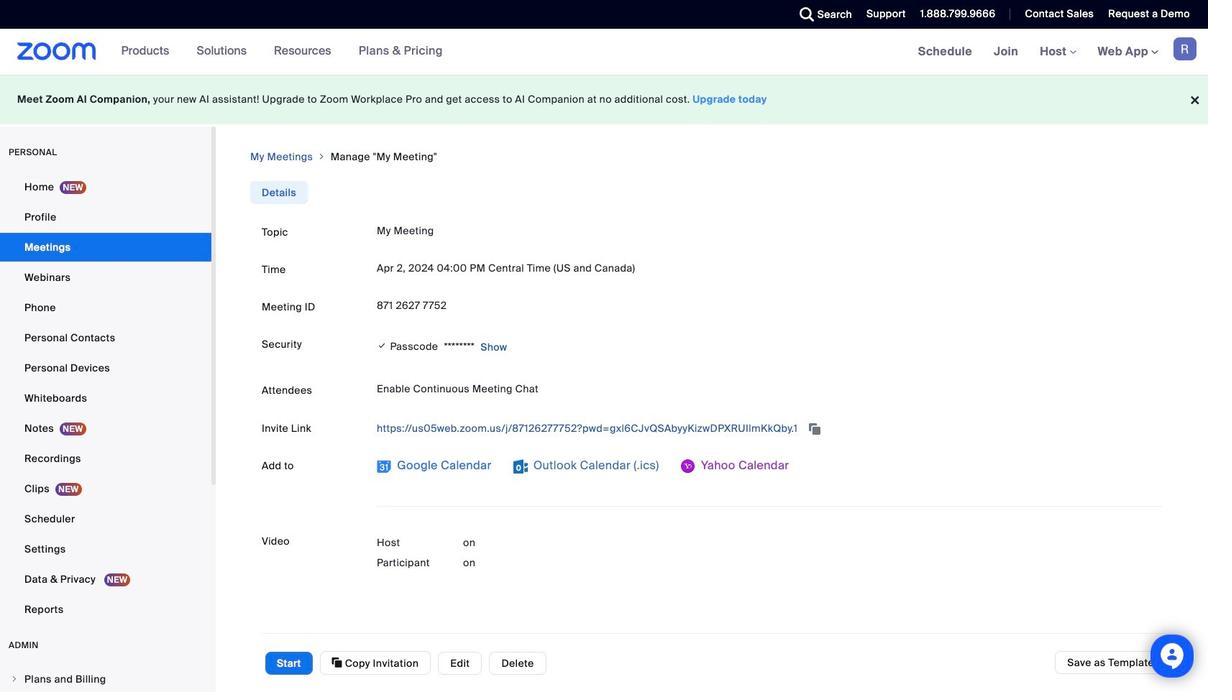 Task type: locate. For each thing, give the bounding box(es) containing it.
tab
[[250, 181, 308, 204]]

menu item
[[0, 666, 212, 693]]

footer
[[0, 75, 1209, 124]]

banner
[[0, 29, 1209, 76]]

meetings navigation
[[908, 29, 1209, 76]]

add to yahoo calendar image
[[681, 460, 696, 474]]

manage my meeting tab control tab list
[[250, 181, 308, 204]]

add to outlook calendar (.ics) image
[[513, 460, 528, 474]]



Task type: vqa. For each thing, say whether or not it's contained in the screenshot.
MENU ITEM
yes



Task type: describe. For each thing, give the bounding box(es) containing it.
product information navigation
[[111, 29, 454, 75]]

profile picture image
[[1174, 37, 1197, 60]]

copy image
[[332, 657, 342, 670]]

manage my meeting navigation
[[250, 150, 1174, 164]]

zoom logo image
[[17, 42, 96, 60]]

right image
[[318, 150, 327, 164]]

checked image
[[377, 339, 387, 353]]

add to google calendar image
[[377, 460, 391, 474]]

copy url image
[[808, 425, 823, 435]]

right image
[[10, 676, 19, 684]]

personal menu menu
[[0, 173, 212, 626]]



